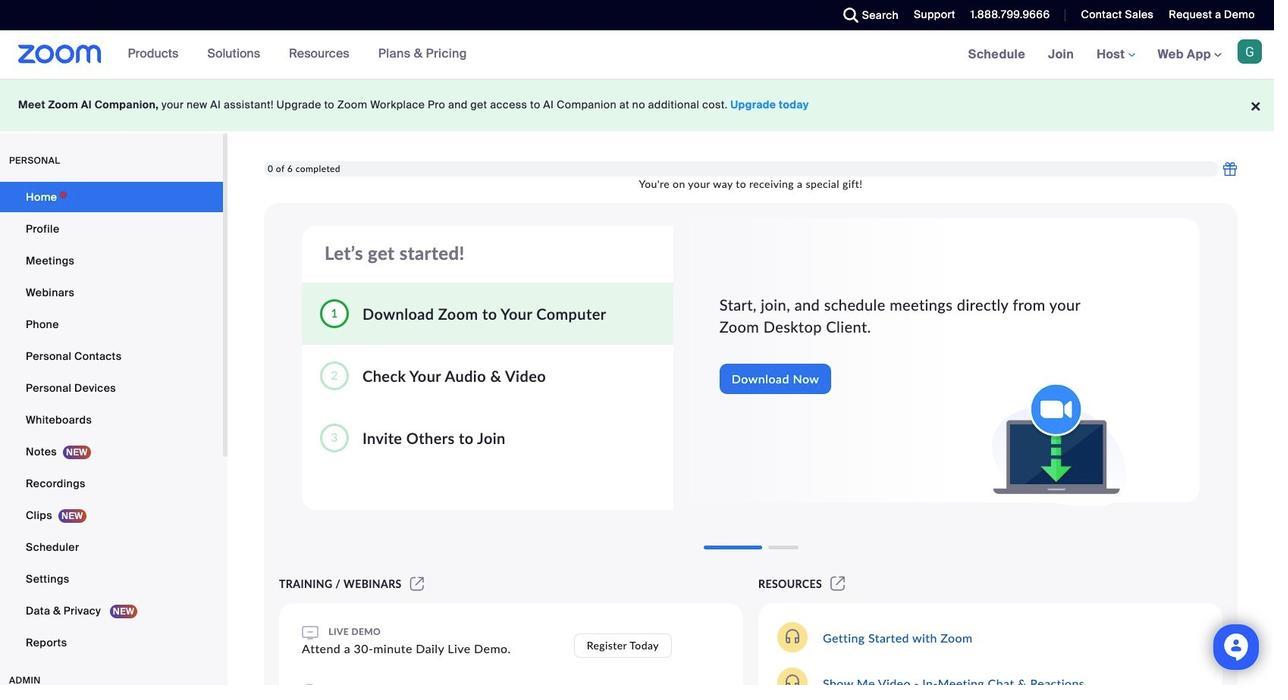 Task type: describe. For each thing, give the bounding box(es) containing it.
personal menu menu
[[0, 182, 223, 660]]

product information navigation
[[116, 30, 478, 79]]

2 window new image from the left
[[828, 578, 847, 591]]

zoom logo image
[[18, 45, 101, 64]]



Task type: locate. For each thing, give the bounding box(es) containing it.
0 horizontal spatial window new image
[[408, 578, 426, 591]]

window new image
[[408, 578, 426, 591], [828, 578, 847, 591]]

profile picture image
[[1238, 39, 1262, 64]]

banner
[[0, 30, 1274, 80]]

1 horizontal spatial window new image
[[828, 578, 847, 591]]

meetings navigation
[[957, 30, 1274, 80]]

1 window new image from the left
[[408, 578, 426, 591]]

footer
[[0, 79, 1274, 131]]



Task type: vqa. For each thing, say whether or not it's contained in the screenshot.
the themselves
no



